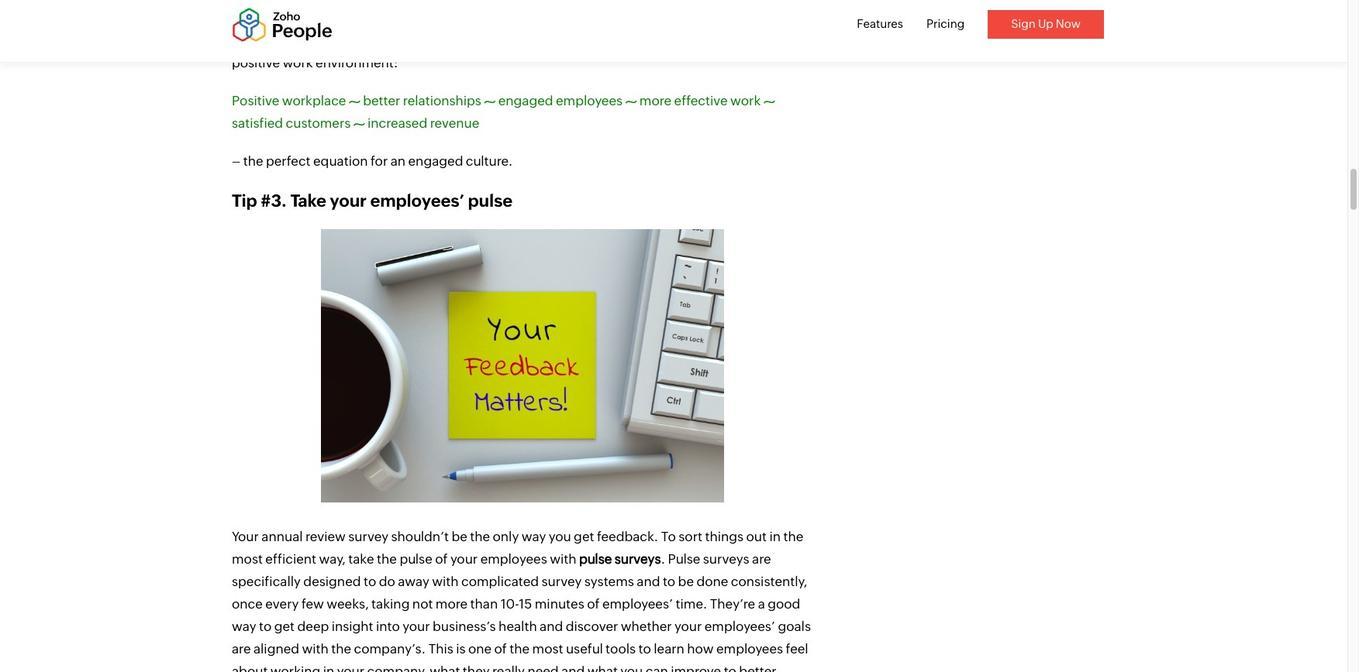 Task type: vqa. For each thing, say whether or not it's contained in the screenshot.
'Pulse'
yes



Task type: describe. For each thing, give the bounding box(es) containing it.
1 horizontal spatial pulse
[[468, 191, 512, 211]]

annual
[[261, 529, 303, 545]]

positive
[[232, 55, 280, 70]]

0 horizontal spatial are
[[232, 642, 251, 657]]

2 horizontal spatial pulse
[[579, 552, 612, 567]]

way inside "your annual review survey shouldn't be the only way you get feedback. to sort things out in the most efficient way, take the pulse of your employees with"
[[522, 529, 546, 545]]

⁓ down building
[[763, 93, 775, 108]]

2 what from the left
[[587, 664, 618, 673]]

to left do
[[364, 574, 376, 590]]

into
[[376, 619, 400, 635]]

survey inside . pulse surveys are specifically designed to do away with complicated survey systems and to be done consistently, once every few weeks, taking not more than 10-15 minutes of employees' time. they're a good way to get deep insight into your business's health and discover whether your employees' goals are aligned with the company's. this is one of the most useful tools to learn how employees feel about working in your company, what they really need and what you can improve to b
[[542, 574, 582, 590]]

equation
[[313, 153, 368, 169]]

minutes
[[535, 597, 584, 612]]

the down the insight
[[331, 642, 351, 657]]

how
[[687, 642, 714, 657]]

⁓ right relationships
[[484, 93, 496, 108]]

. pulse surveys are specifically designed to do away with complicated survey systems and to be done consistently, once every few weeks, taking not more than 10-15 minutes of employees' time. they're a good way to get deep insight into your business's health and discover whether your employees' goals are aligned with the company's. this is one of the most useful tools to learn how employees feel about working in your company, what they really need and what you can improve to b
[[232, 552, 811, 673]]

0 vertical spatial employees'
[[370, 191, 464, 211]]

the left "only"
[[470, 529, 490, 545]]

review
[[305, 529, 346, 545]]

once
[[232, 597, 263, 612]]

the right the out
[[783, 529, 803, 545]]

get inside . pulse surveys are specifically designed to do away with complicated survey systems and to be done consistently, once every few weeks, taking not more than 10-15 minutes of employees' time. they're a good way to get deep insight into your business's health and discover whether your employees' goals are aligned with the company's. this is one of the most useful tools to learn how employees feel about working in your company, what they really need and what you can improve to b
[[274, 619, 295, 635]]

for
[[371, 153, 388, 169]]

work inside the whether by being open and collaborative, or recognizing and appreciating, you're building a positive work environment:
[[283, 55, 313, 70]]

pricing
[[926, 17, 965, 30]]

customers
[[286, 115, 351, 131]]

environment:
[[316, 55, 398, 70]]

workplace
[[282, 93, 346, 108]]

positive
[[232, 93, 279, 108]]

health
[[499, 619, 537, 635]]

designed
[[303, 574, 361, 590]]

goals
[[778, 619, 811, 635]]

– the perfect equation for an engaged culture.
[[232, 153, 513, 169]]

being
[[305, 32, 340, 48]]

tip
[[232, 191, 257, 211]]

learn
[[654, 642, 684, 657]]

be inside "your annual review survey shouldn't be the only way you get feedback. to sort things out in the most efficient way, take the pulse of your employees with"
[[452, 529, 467, 545]]

get inside "your annual review survey shouldn't be the only way you get feedback. to sort things out in the most efficient way, take the pulse of your employees with"
[[574, 529, 594, 545]]

need
[[528, 664, 559, 673]]

revenue
[[430, 115, 479, 131]]

⁓ down "appreciating,"
[[625, 93, 637, 108]]

a inside the whether by being open and collaborative, or recognizing and appreciating, you're building a positive work environment:
[[785, 32, 792, 48]]

open
[[343, 32, 375, 48]]

1 horizontal spatial with
[[432, 574, 459, 590]]

whether
[[621, 619, 672, 635]]

your down not
[[403, 619, 430, 635]]

1 horizontal spatial are
[[752, 552, 771, 567]]

increased
[[367, 115, 427, 131]]

engaged for ⁓
[[498, 93, 553, 108]]

discover
[[566, 619, 618, 635]]

pricing link
[[926, 17, 965, 30]]

is
[[456, 642, 466, 657]]

the right –
[[243, 153, 263, 169]]

engaged for an
[[408, 153, 463, 169]]

they
[[463, 664, 490, 673]]

–
[[232, 153, 241, 169]]

this
[[428, 642, 453, 657]]

things
[[705, 529, 744, 545]]

away
[[398, 574, 429, 590]]

your annual review survey shouldn't be the only way you get feedback. to sort things out in the most efficient way, take the pulse of your employees with
[[232, 529, 803, 567]]

employees inside positive workplace ⁓ better relationships ⁓ engaged employees ⁓ more effective work ⁓ satisfied customers ⁓ increased revenue
[[556, 93, 623, 108]]

way,
[[319, 552, 346, 567]]

efficient
[[265, 552, 316, 567]]

time.
[[676, 597, 707, 612]]

complicated
[[461, 574, 539, 590]]

working
[[270, 664, 320, 673]]

done
[[697, 574, 728, 590]]

positive workplace ⁓ better relationships ⁓ engaged employees ⁓ more effective work ⁓ satisfied customers ⁓ increased revenue
[[232, 93, 775, 131]]

feedback.
[[597, 529, 658, 545]]

collaborative,
[[404, 32, 487, 48]]

0 horizontal spatial with
[[302, 642, 329, 657]]

useful
[[566, 642, 603, 657]]

weeks,
[[327, 597, 369, 612]]

tools
[[606, 642, 636, 657]]

and down minutes
[[540, 619, 563, 635]]

few
[[301, 597, 324, 612]]

pulse
[[668, 552, 700, 567]]

your inside "your annual review survey shouldn't be the only way you get feedback. to sort things out in the most efficient way, take the pulse of your employees with"
[[450, 552, 478, 567]]

your down the insight
[[337, 664, 364, 673]]

you're
[[691, 32, 729, 48]]

only
[[493, 529, 519, 545]]

to down .
[[663, 574, 675, 590]]

every
[[265, 597, 299, 612]]

sign up now
[[1011, 17, 1081, 30]]

you inside . pulse surveys are specifically designed to do away with complicated survey systems and to be done consistently, once every few weeks, taking not more than 10-15 minutes of employees' time. they're a good way to get deep insight into your business's health and discover whether your employees' goals are aligned with the company's. this is one of the most useful tools to learn how employees feel about working in your company, what they really need and what you can improve to b
[[620, 664, 643, 673]]

culture.
[[466, 153, 513, 169]]

building
[[732, 32, 783, 48]]

your right take
[[330, 191, 367, 211]]

⁓ left better
[[349, 93, 360, 108]]



Task type: locate. For each thing, give the bounding box(es) containing it.
insight
[[332, 619, 373, 635]]

features
[[857, 17, 903, 30]]

engaged inside positive workplace ⁓ better relationships ⁓ engaged employees ⁓ more effective work ⁓ satisfied customers ⁓ increased revenue
[[498, 93, 553, 108]]

0 vertical spatial you
[[549, 529, 571, 545]]

0 horizontal spatial more
[[436, 597, 468, 612]]

of inside "your annual review survey shouldn't be the only way you get feedback. to sort things out in the most efficient way, take the pulse of your employees with"
[[435, 552, 448, 567]]

1 what from the left
[[430, 664, 460, 673]]

1 vertical spatial of
[[587, 597, 600, 612]]

0 vertical spatial work
[[283, 55, 313, 70]]

they're
[[710, 597, 755, 612]]

survey up take
[[348, 529, 388, 545]]

features link
[[857, 17, 903, 30]]

aligned
[[253, 642, 299, 657]]

whether by being open and collaborative, or recognizing and appreciating, you're building a positive work environment:
[[232, 32, 792, 70]]

and right 'recognizing'
[[581, 32, 604, 48]]

really
[[492, 664, 525, 673]]

of up the "discover"
[[587, 597, 600, 612]]

15
[[519, 597, 532, 612]]

your down time.
[[675, 619, 702, 635]]

engaged down the whether by being open and collaborative, or recognizing and appreciating, you're building a positive work environment:
[[498, 93, 553, 108]]

with down deep
[[302, 642, 329, 657]]

0 horizontal spatial a
[[758, 597, 765, 612]]

1 vertical spatial more
[[436, 597, 468, 612]]

0 vertical spatial way
[[522, 529, 546, 545]]

and down pulse surveys
[[637, 574, 660, 590]]

the up really
[[510, 642, 530, 657]]

1 vertical spatial way
[[232, 619, 256, 635]]

1 horizontal spatial what
[[587, 664, 618, 673]]

1 horizontal spatial engaged
[[498, 93, 553, 108]]

0 vertical spatial engaged
[[498, 93, 553, 108]]

you down tools
[[620, 664, 643, 673]]

2 vertical spatial with
[[302, 642, 329, 657]]

0 vertical spatial a
[[785, 32, 792, 48]]

surveys inside . pulse surveys are specifically designed to do away with complicated survey systems and to be done consistently, once every few weeks, taking not more than 10-15 minutes of employees' time. they're a good way to get deep insight into your business's health and discover whether your employees' goals are aligned with the company's. this is one of the most useful tools to learn how employees feel about working in your company, what they really need and what you can improve to b
[[703, 552, 749, 567]]

what down tools
[[587, 664, 618, 673]]

pulse down culture.
[[468, 191, 512, 211]]

the up do
[[377, 552, 397, 567]]

survey inside "your annual review survey shouldn't be the only way you get feedback. to sort things out in the most efficient way, take the pulse of your employees with"
[[348, 529, 388, 545]]

specifically
[[232, 574, 301, 590]]

one
[[468, 642, 492, 657]]

1 vertical spatial most
[[532, 642, 563, 657]]

most inside . pulse surveys are specifically designed to do away with complicated survey systems and to be done consistently, once every few weeks, taking not more than 10-15 minutes of employees' time. they're a good way to get deep insight into your business's health and discover whether your employees' goals are aligned with the company's. this is one of the most useful tools to learn how employees feel about working in your company, what they really need and what you can improve to b
[[532, 642, 563, 657]]

can
[[646, 664, 668, 673]]

engaged right an
[[408, 153, 463, 169]]

more
[[640, 93, 672, 108], [436, 597, 468, 612]]

1 horizontal spatial way
[[522, 529, 546, 545]]

consistently,
[[731, 574, 807, 590]]

1 horizontal spatial in
[[769, 529, 781, 545]]

employees' down they're
[[705, 619, 775, 635]]

pulse inside "your annual review survey shouldn't be the only way you get feedback. to sort things out in the most efficient way, take the pulse of your employees with"
[[400, 552, 432, 567]]

of right one
[[494, 642, 507, 657]]

with
[[550, 552, 576, 567], [432, 574, 459, 590], [302, 642, 329, 657]]

get down every at the bottom of page
[[274, 619, 295, 635]]

a left 'good'
[[758, 597, 765, 612]]

1 vertical spatial a
[[758, 597, 765, 612]]

⁓
[[349, 93, 360, 108], [484, 93, 496, 108], [625, 93, 637, 108], [763, 93, 775, 108], [353, 115, 365, 131]]

1 horizontal spatial get
[[574, 529, 594, 545]]

1 vertical spatial are
[[232, 642, 251, 657]]

get up pulse surveys
[[574, 529, 594, 545]]

1 vertical spatial employees'
[[602, 597, 673, 612]]

taking
[[371, 597, 410, 612]]

1 vertical spatial with
[[432, 574, 459, 590]]

the
[[243, 153, 263, 169], [470, 529, 490, 545], [783, 529, 803, 545], [377, 552, 397, 567], [331, 642, 351, 657], [510, 642, 530, 657]]

0 vertical spatial with
[[550, 552, 576, 567]]

employees' up whether
[[602, 597, 673, 612]]

now
[[1056, 17, 1081, 30]]

you right "only"
[[549, 529, 571, 545]]

1 horizontal spatial surveys
[[703, 552, 749, 567]]

in right the out
[[769, 529, 781, 545]]

better
[[363, 93, 400, 108]]

in right working
[[323, 664, 334, 673]]

2 horizontal spatial employees
[[716, 642, 783, 657]]

satisfied
[[232, 115, 283, 131]]

what down this
[[430, 664, 460, 673]]

1 horizontal spatial you
[[620, 664, 643, 673]]

employees down 'recognizing'
[[556, 93, 623, 108]]

feel
[[786, 642, 808, 657]]

0 horizontal spatial surveys
[[615, 552, 661, 567]]

0 vertical spatial of
[[435, 552, 448, 567]]

to right improve
[[724, 664, 736, 673]]

0 horizontal spatial survey
[[348, 529, 388, 545]]

surveys down the feedback.
[[615, 552, 661, 567]]

of
[[435, 552, 448, 567], [587, 597, 600, 612], [494, 642, 507, 657]]

appreciating,
[[607, 32, 688, 48]]

to
[[364, 574, 376, 590], [663, 574, 675, 590], [259, 619, 272, 635], [638, 642, 651, 657], [724, 664, 736, 673]]

surveys down things
[[703, 552, 749, 567]]

to up aligned
[[259, 619, 272, 635]]

more inside positive workplace ⁓ better relationships ⁓ engaged employees ⁓ more effective work ⁓ satisfied customers ⁓ increased revenue
[[640, 93, 672, 108]]

1 vertical spatial engaged
[[408, 153, 463, 169]]

pulse up away at the bottom
[[400, 552, 432, 567]]

10-
[[501, 597, 519, 612]]

about
[[232, 664, 268, 673]]

1 horizontal spatial more
[[640, 93, 672, 108]]

employees inside "your annual review survey shouldn't be the only way you get feedback. to sort things out in the most efficient way, take the pulse of your employees with"
[[480, 552, 547, 567]]

your
[[232, 529, 259, 545]]

2 horizontal spatial employees'
[[705, 619, 775, 635]]

your up complicated
[[450, 552, 478, 567]]

perfect
[[266, 153, 311, 169]]

out
[[746, 529, 767, 545]]

a right building
[[785, 32, 792, 48]]

employees down "only"
[[480, 552, 547, 567]]

and
[[378, 32, 401, 48], [581, 32, 604, 48], [637, 574, 660, 590], [540, 619, 563, 635], [561, 664, 585, 673]]

more up business's
[[436, 597, 468, 612]]

most up the need
[[532, 642, 563, 657]]

relationships
[[403, 93, 481, 108]]

way down once
[[232, 619, 256, 635]]

⁓ down better
[[353, 115, 365, 131]]

tip #3. take your employees' pulse
[[232, 191, 512, 211]]

0 horizontal spatial you
[[549, 529, 571, 545]]

in inside . pulse surveys are specifically designed to do away with complicated survey systems and to be done consistently, once every few weeks, taking not more than 10-15 minutes of employees' time. they're a good way to get deep insight into your business's health and discover whether your employees' goals are aligned with the company's. this is one of the most useful tools to learn how employees feel about working in your company, what they really need and what you can improve to b
[[323, 664, 334, 673]]

0 horizontal spatial be
[[452, 529, 467, 545]]

are up about
[[232, 642, 251, 657]]

2 horizontal spatial of
[[587, 597, 600, 612]]

you inside "your annual review survey shouldn't be the only way you get feedback. to sort things out in the most efficient way, take the pulse of your employees with"
[[549, 529, 571, 545]]

by
[[287, 32, 302, 48]]

be down pulse
[[678, 574, 694, 590]]

with inside "your annual review survey shouldn't be the only way you get feedback. to sort things out in the most efficient way, take the pulse of your employees with"
[[550, 552, 576, 567]]

0 horizontal spatial work
[[283, 55, 313, 70]]

work right effective
[[730, 93, 761, 108]]

pulse up systems
[[579, 552, 612, 567]]

effective
[[674, 93, 728, 108]]

1 horizontal spatial be
[[678, 574, 694, 590]]

employees inside . pulse surveys are specifically designed to do away with complicated survey systems and to be done consistently, once every few weeks, taking not more than 10-15 minutes of employees' time. they're a good way to get deep insight into your business's health and discover whether your employees' goals are aligned with the company's. this is one of the most useful tools to learn how employees feel about working in your company, what they really need and what you can improve to b
[[716, 642, 783, 657]]

1 vertical spatial be
[[678, 574, 694, 590]]

1 horizontal spatial employees
[[556, 93, 623, 108]]

0 vertical spatial most
[[232, 552, 263, 567]]

whether
[[232, 32, 285, 48]]

you
[[549, 529, 571, 545], [620, 664, 643, 673]]

1 horizontal spatial of
[[494, 642, 507, 657]]

#3.
[[261, 191, 287, 211]]

good
[[768, 597, 800, 612]]

1 surveys from the left
[[615, 552, 661, 567]]

most inside "your annual review survey shouldn't be the only way you get feedback. to sort things out in the most efficient way, take the pulse of your employees with"
[[232, 552, 263, 567]]

0 horizontal spatial get
[[274, 619, 295, 635]]

1 horizontal spatial most
[[532, 642, 563, 657]]

1 vertical spatial get
[[274, 619, 295, 635]]

pulse
[[468, 191, 512, 211], [400, 552, 432, 567], [579, 552, 612, 567]]

shouldn't
[[391, 529, 449, 545]]

0 horizontal spatial employees
[[480, 552, 547, 567]]

take
[[290, 191, 326, 211]]

do
[[379, 574, 395, 590]]

1 vertical spatial you
[[620, 664, 643, 673]]

deep
[[297, 619, 329, 635]]

with up minutes
[[550, 552, 576, 567]]

0 horizontal spatial of
[[435, 552, 448, 567]]

survey up minutes
[[542, 574, 582, 590]]

an
[[391, 153, 406, 169]]

more left effective
[[640, 93, 672, 108]]

2 vertical spatial employees
[[716, 642, 783, 657]]

than
[[470, 597, 498, 612]]

not
[[412, 597, 433, 612]]

way
[[522, 529, 546, 545], [232, 619, 256, 635]]

.
[[661, 552, 665, 567]]

2 vertical spatial of
[[494, 642, 507, 657]]

employees'
[[370, 191, 464, 211], [602, 597, 673, 612], [705, 619, 775, 635]]

improve
[[671, 664, 721, 673]]

1 vertical spatial employees
[[480, 552, 547, 567]]

0 horizontal spatial most
[[232, 552, 263, 567]]

systems
[[584, 574, 634, 590]]

work down by
[[283, 55, 313, 70]]

up
[[1038, 17, 1053, 30]]

way right "only"
[[522, 529, 546, 545]]

sort
[[679, 529, 702, 545]]

0 vertical spatial more
[[640, 93, 672, 108]]

to
[[661, 529, 676, 545]]

be inside . pulse surveys are specifically designed to do away with complicated survey systems and to be done consistently, once every few weeks, taking not more than 10-15 minutes of employees' time. they're a good way to get deep insight into your business's health and discover whether your employees' goals are aligned with the company's. this is one of the most useful tools to learn how employees feel about working in your company, what they really need and what you can improve to b
[[678, 574, 694, 590]]

recognizing
[[505, 32, 578, 48]]

2 vertical spatial employees'
[[705, 619, 775, 635]]

1 horizontal spatial employees'
[[602, 597, 673, 612]]

1 vertical spatial in
[[323, 664, 334, 673]]

and down useful
[[561, 664, 585, 673]]

0 vertical spatial be
[[452, 529, 467, 545]]

1 horizontal spatial a
[[785, 32, 792, 48]]

way inside . pulse surveys are specifically designed to do away with complicated survey systems and to be done consistently, once every few weeks, taking not more than 10-15 minutes of employees' time. they're a good way to get deep insight into your business's health and discover whether your employees' goals are aligned with the company's. this is one of the most useful tools to learn how employees feel about working in your company, what they really need and what you can improve to b
[[232, 619, 256, 635]]

0 horizontal spatial in
[[323, 664, 334, 673]]

0 vertical spatial employees
[[556, 93, 623, 108]]

a inside . pulse surveys are specifically designed to do away with complicated survey systems and to be done consistently, once every few weeks, taking not more than 10-15 minutes of employees' time. they're a good way to get deep insight into your business's health and discover whether your employees' goals are aligned with the company's. this is one of the most useful tools to learn how employees feel about working in your company, what they really need and what you can improve to b
[[758, 597, 765, 612]]

take
[[348, 552, 374, 567]]

0 horizontal spatial engaged
[[408, 153, 463, 169]]

1 horizontal spatial work
[[730, 93, 761, 108]]

work inside positive workplace ⁓ better relationships ⁓ engaged employees ⁓ more effective work ⁓ satisfied customers ⁓ increased revenue
[[730, 93, 761, 108]]

are down the out
[[752, 552, 771, 567]]

employees' down an
[[370, 191, 464, 211]]

employees left feel
[[716, 642, 783, 657]]

be
[[452, 529, 467, 545], [678, 574, 694, 590]]

0 vertical spatial in
[[769, 529, 781, 545]]

2 surveys from the left
[[703, 552, 749, 567]]

company's.
[[354, 642, 426, 657]]

in inside "your annual review survey shouldn't be the only way you get feedback. to sort things out in the most efficient way, take the pulse of your employees with"
[[769, 529, 781, 545]]

with right away at the bottom
[[432, 574, 459, 590]]

pulse surveys
[[579, 552, 661, 567]]

0 vertical spatial get
[[574, 529, 594, 545]]

1 vertical spatial work
[[730, 93, 761, 108]]

0 horizontal spatial employees'
[[370, 191, 464, 211]]

of down shouldn't
[[435, 552, 448, 567]]

1 vertical spatial survey
[[542, 574, 582, 590]]

sign up now link
[[988, 10, 1104, 38]]

sign
[[1011, 17, 1036, 30]]

more inside . pulse surveys are specifically designed to do away with complicated survey systems and to be done consistently, once every few weeks, taking not more than 10-15 minutes of employees' time. they're a good way to get deep insight into your business's health and discover whether your employees' goals are aligned with the company's. this is one of the most useful tools to learn how employees feel about working in your company, what they really need and what you can improve to b
[[436, 597, 468, 612]]

0 vertical spatial are
[[752, 552, 771, 567]]

0 horizontal spatial pulse
[[400, 552, 432, 567]]

0 horizontal spatial what
[[430, 664, 460, 673]]

0 vertical spatial survey
[[348, 529, 388, 545]]

and right open
[[378, 32, 401, 48]]

1 horizontal spatial survey
[[542, 574, 582, 590]]

2 horizontal spatial with
[[550, 552, 576, 567]]

or
[[490, 32, 502, 48]]

to down whether
[[638, 642, 651, 657]]

engaged
[[498, 93, 553, 108], [408, 153, 463, 169]]

surveys
[[615, 552, 661, 567], [703, 552, 749, 567]]

be right shouldn't
[[452, 529, 467, 545]]

0 horizontal spatial way
[[232, 619, 256, 635]]

company,
[[367, 664, 427, 673]]

most down your
[[232, 552, 263, 567]]



